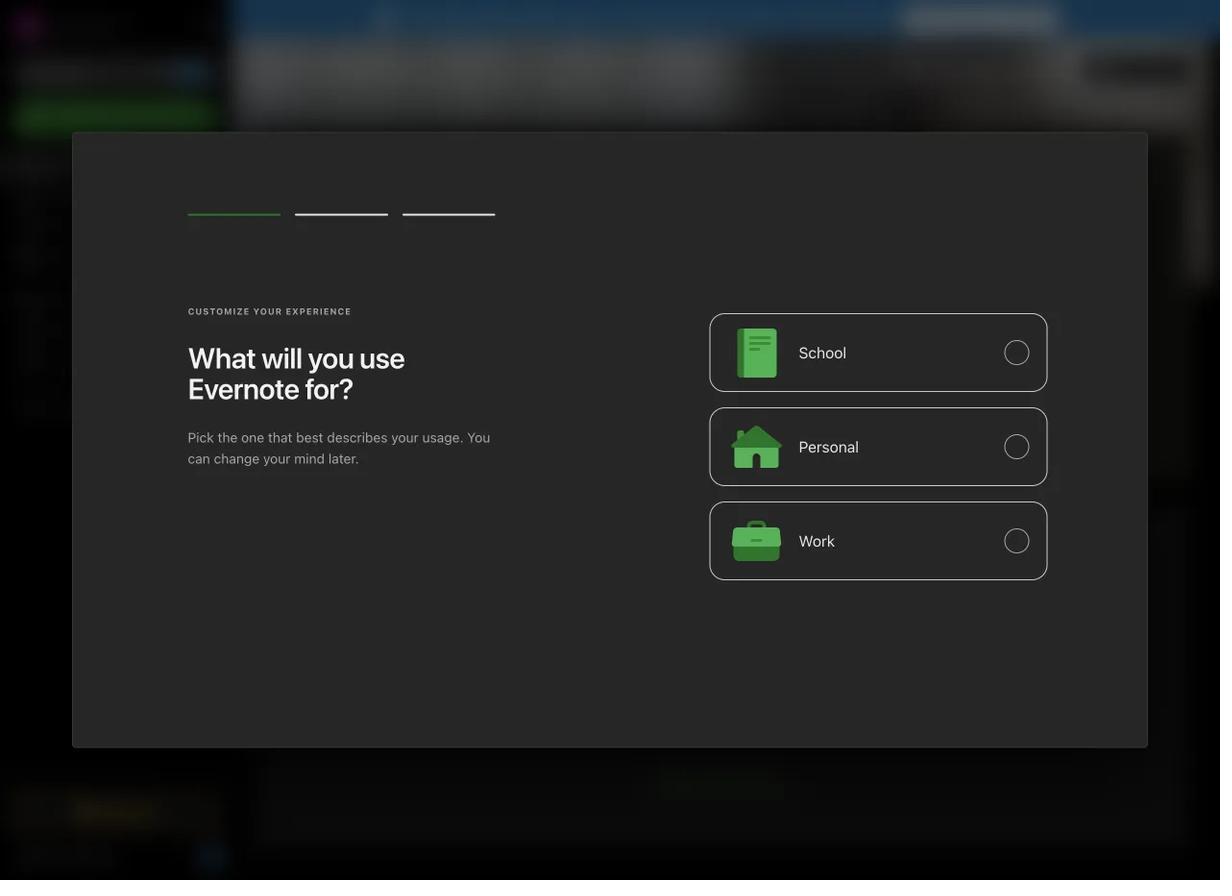 Task type: describe. For each thing, give the bounding box(es) containing it.
shortcuts button
[[0, 182, 230, 212]]

get it free for 7 days
[[915, 11, 1047, 27]]

tasks button
[[0, 243, 230, 274]]

customize
[[1119, 61, 1182, 76]]

new
[[42, 110, 70, 126]]

personal button
[[710, 407, 1048, 486]]

try evernote personal for free: sync across all your devices. cancel anytime.
[[409, 11, 894, 27]]

days
[[1016, 11, 1047, 27]]

free
[[954, 11, 980, 27]]

clip web content button
[[645, 767, 800, 800]]

trash link
[[0, 389, 230, 420]]

shortcuts
[[43, 189, 104, 205]]

get for get started
[[43, 849, 65, 865]]

expand notebooks image
[[5, 293, 20, 309]]

for?
[[305, 372, 354, 406]]

work button
[[710, 502, 1048, 580]]

0 vertical spatial your
[[709, 11, 736, 27]]

trash
[[42, 397, 77, 412]]

create new note button
[[271, 217, 436, 465]]

0 horizontal spatial personal
[[494, 11, 549, 27]]

0
[[208, 851, 215, 864]]

use
[[360, 341, 405, 375]]

note
[[378, 356, 408, 374]]

for for free:
[[552, 11, 570, 27]]

one
[[241, 430, 264, 446]]

personal inside button
[[799, 438, 859, 456]]

notebooks
[[43, 293, 111, 309]]

that
[[268, 430, 293, 446]]

get for get it free for 7 days
[[915, 11, 938, 27]]

will
[[261, 341, 302, 375]]

you
[[468, 430, 491, 446]]

change
[[214, 451, 260, 467]]

morning,
[[306, 58, 380, 80]]

2 tab from the top
[[270, 550, 333, 569]]

later.
[[329, 451, 359, 467]]

pick
[[188, 430, 214, 446]]

all
[[691, 11, 705, 27]]

home
[[42, 158, 79, 174]]

create new note
[[300, 356, 408, 374]]

customize
[[188, 307, 250, 317]]

upgrade button
[[12, 792, 219, 831]]

notes link
[[0, 212, 230, 243]]

friday, november 17, 2023
[[897, 62, 1055, 76]]

describes
[[327, 430, 388, 446]]

evernote inside what will you use evernote for?
[[188, 372, 299, 406]]

get started
[[43, 849, 115, 865]]



Task type: vqa. For each thing, say whether or not it's contained in the screenshot.
Reminders
no



Task type: locate. For each thing, give the bounding box(es) containing it.
what will you use evernote for?
[[188, 341, 405, 406]]

your right the all
[[709, 11, 736, 27]]

0 vertical spatial personal
[[494, 11, 549, 27]]

0 horizontal spatial your
[[263, 451, 291, 467]]

home link
[[0, 151, 231, 182]]

shared with me link
[[0, 347, 230, 378]]

across
[[647, 11, 688, 27]]

customize your experience
[[188, 307, 352, 317]]

evernote right "try"
[[433, 11, 490, 27]]

get it free for 7 days button
[[904, 7, 1058, 32]]

2 for from the left
[[983, 11, 1002, 27]]

1 horizontal spatial your
[[391, 430, 419, 446]]

free:
[[574, 11, 606, 27]]

tags
[[43, 324, 73, 340]]

new button
[[12, 101, 219, 136]]

settings image
[[196, 15, 219, 38]]

best
[[296, 430, 324, 446]]

tree
[[0, 151, 231, 775]]

0 horizontal spatial get
[[43, 849, 65, 865]]

usage.
[[423, 430, 464, 446]]

you
[[308, 341, 354, 375]]

personal
[[494, 11, 549, 27], [799, 438, 859, 456]]

personal left free:
[[494, 11, 549, 27]]

good
[[255, 58, 301, 80]]

sync
[[613, 11, 643, 27]]

1 vertical spatial tab
[[270, 550, 333, 569]]

2023
[[1026, 62, 1055, 76]]

shared
[[42, 354, 86, 370]]

november
[[942, 62, 1006, 76]]

1 vertical spatial get
[[43, 849, 65, 865]]

content
[[727, 773, 784, 792]]

your
[[709, 11, 736, 27], [391, 430, 419, 446], [263, 451, 291, 467]]

for left 7 in the right top of the page
[[983, 11, 1002, 27]]

None search field
[[25, 56, 206, 90]]

try
[[409, 11, 430, 27]]

for inside button
[[983, 11, 1002, 27]]

notes
[[42, 220, 79, 236]]

tab list
[[270, 181, 314, 200]]

your
[[253, 307, 283, 317]]

clip web content
[[661, 773, 784, 792]]

for for 7
[[983, 11, 1002, 27]]

tasks
[[42, 251, 77, 267]]

john!
[[384, 58, 431, 80]]

get left it
[[915, 11, 938, 27]]

1 horizontal spatial for
[[983, 11, 1002, 27]]

1 vertical spatial evernote
[[188, 372, 299, 406]]

tab
[[270, 181, 314, 200], [270, 550, 333, 569]]

evernote
[[433, 11, 490, 27], [188, 372, 299, 406]]

the
[[218, 430, 238, 446]]

Search text field
[[25, 56, 206, 90]]

clip
[[661, 773, 690, 792]]

0 vertical spatial tab
[[270, 181, 314, 200]]

0 vertical spatial get
[[915, 11, 938, 27]]

your left usage.
[[391, 430, 419, 446]]

0 horizontal spatial evernote
[[188, 372, 299, 406]]

1 vertical spatial personal
[[799, 438, 859, 456]]

get inside button
[[915, 11, 938, 27]]

1 vertical spatial your
[[391, 430, 419, 446]]

mind
[[294, 451, 325, 467]]

new
[[347, 356, 375, 374]]

customize button
[[1086, 54, 1190, 85]]

for
[[552, 11, 570, 27], [983, 11, 1002, 27]]

web
[[693, 773, 724, 792]]

cancel
[[795, 11, 838, 27]]

2 vertical spatial your
[[263, 451, 291, 467]]

what
[[188, 341, 256, 375]]

friday,
[[897, 62, 939, 76]]

create
[[300, 356, 344, 374]]

0 horizontal spatial for
[[552, 11, 570, 27]]

get
[[915, 11, 938, 27], [43, 849, 65, 865]]

shared with me
[[42, 354, 139, 370]]

1 tab from the top
[[270, 181, 314, 200]]

Start writing… text field
[[910, 182, 1188, 462]]

with
[[90, 354, 116, 370]]

get left started
[[43, 849, 65, 865]]

school
[[799, 343, 847, 362]]

tags button
[[0, 316, 230, 347]]

can
[[188, 451, 210, 467]]

me
[[119, 354, 139, 370]]

2 horizontal spatial your
[[709, 11, 736, 27]]

for left free:
[[552, 11, 570, 27]]

experience
[[286, 307, 352, 317]]

17,
[[1009, 62, 1023, 76]]

personal down school
[[799, 438, 859, 456]]

pick the one that best describes your usage. you can change your mind later.
[[188, 430, 491, 467]]

work
[[799, 532, 836, 550]]

1 horizontal spatial personal
[[799, 438, 859, 456]]

started
[[69, 849, 115, 865]]

devices.
[[740, 11, 791, 27]]

1 horizontal spatial evernote
[[433, 11, 490, 27]]

your down that
[[263, 451, 291, 467]]

good morning, john!
[[255, 58, 431, 80]]

notebooks link
[[0, 286, 230, 316]]

0 vertical spatial evernote
[[433, 11, 490, 27]]

evernote up one
[[188, 372, 299, 406]]

tree containing home
[[0, 151, 231, 775]]

anytime.
[[841, 11, 894, 27]]

school button
[[710, 313, 1048, 392]]

7
[[1005, 11, 1013, 27]]

it
[[942, 11, 950, 27]]

1 for from the left
[[552, 11, 570, 27]]

upgrade
[[99, 803, 156, 819]]

1 horizontal spatial get
[[915, 11, 938, 27]]



